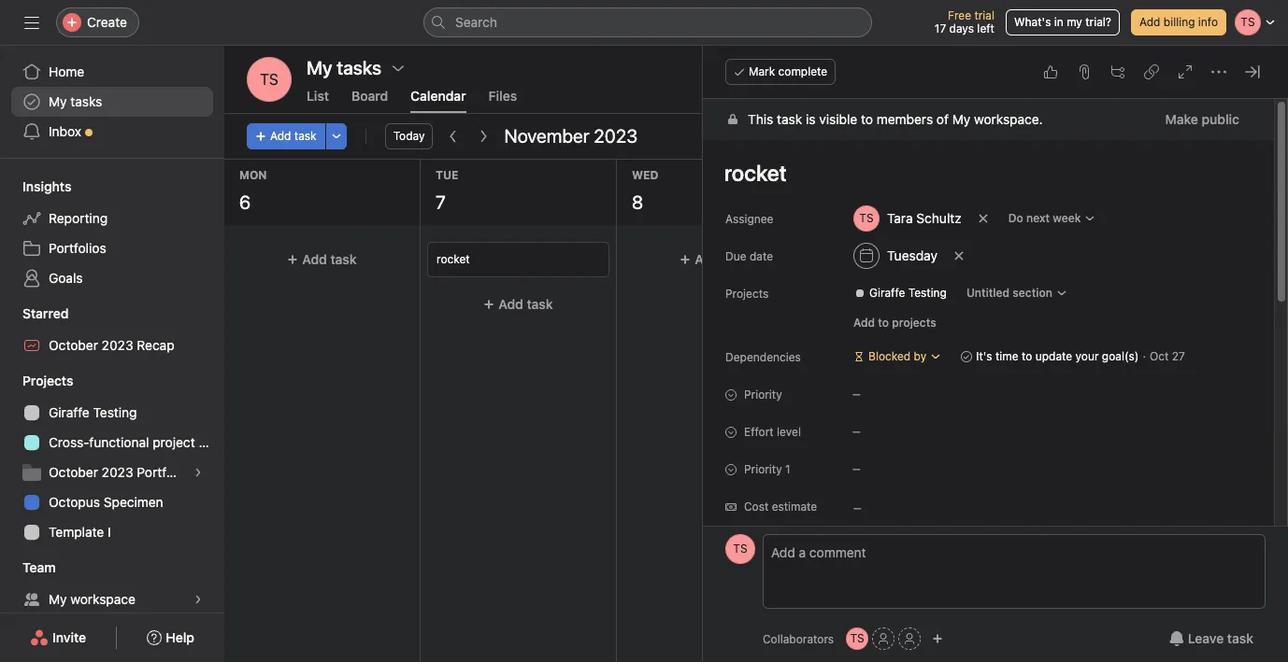 Task type: vqa. For each thing, say whether or not it's contained in the screenshot.
the bottommost October
yes



Task type: locate. For each thing, give the bounding box(es) containing it.
0 vertical spatial ts
[[260, 71, 279, 88]]

october for october 2023 portfolio
[[49, 465, 98, 481]]

1 vertical spatial giraffe
[[49, 405, 90, 421]]

2 horizontal spatial to
[[1022, 350, 1033, 364]]

— inside popup button
[[853, 464, 861, 475]]

testing up "functional"
[[93, 405, 137, 421]]

0 vertical spatial — button
[[845, 382, 958, 408]]

2 october from the top
[[49, 465, 98, 481]]

add inside rocket dialog
[[854, 316, 875, 330]]

workspace
[[70, 592, 135, 608]]

1 vertical spatial october
[[49, 465, 98, 481]]

tara
[[887, 210, 913, 226]]

0 horizontal spatial giraffe testing link
[[11, 398, 213, 428]]

0 vertical spatial to
[[861, 111, 873, 127]]

3 — from the top
[[853, 464, 861, 475]]

0 horizontal spatial giraffe testing
[[49, 405, 137, 421]]

giraffe up cross-
[[49, 405, 90, 421]]

leave task button
[[1157, 623, 1266, 656]]

next
[[1027, 211, 1050, 225]]

do next week button
[[1000, 206, 1105, 232]]

priority
[[744, 388, 782, 402], [744, 463, 782, 477]]

giraffe up add to projects
[[870, 286, 906, 300]]

my right of
[[953, 111, 971, 127]]

i
[[108, 525, 111, 540]]

my inside teams element
[[49, 592, 67, 608]]

october inside "link"
[[49, 465, 98, 481]]

Task Name text field
[[713, 151, 1252, 194]]

hide sidebar image
[[24, 15, 39, 30]]

1 vertical spatial ts
[[733, 542, 748, 556]]

add to projects
[[854, 316, 937, 330]]

what's in my trial? button
[[1006, 9, 1120, 36]]

ts down cost
[[733, 542, 748, 556]]

recap
[[137, 338, 175, 353]]

team
[[22, 560, 56, 576]]

2 vertical spatial 2023
[[102, 465, 133, 481]]

october inside starred element
[[49, 338, 98, 353]]

— up — popup button
[[853, 426, 861, 438]]

2023 up wed on the top
[[594, 125, 638, 147]]

1 vertical spatial giraffe testing
[[49, 405, 137, 421]]

rocket dialog
[[703, 46, 1289, 663]]

1 vertical spatial ts button
[[726, 535, 756, 565]]

— for level
[[853, 426, 861, 438]]

octopus specimen
[[49, 495, 163, 511]]

portfolio
[[137, 465, 188, 481]]

main content containing this task is visible to members of my workspace.
[[703, 99, 1275, 663]]

goals
[[49, 270, 83, 286]]

giraffe inside projects element
[[49, 405, 90, 421]]

mark complete button
[[726, 59, 836, 85]]

ts for left ts button
[[260, 71, 279, 88]]

1 vertical spatial 2023
[[102, 338, 133, 353]]

ts button down cost
[[726, 535, 756, 565]]

tuesday button
[[845, 239, 946, 273]]

0 vertical spatial —
[[853, 389, 861, 400]]

full screen image
[[1178, 65, 1193, 79]]

octopus
[[49, 495, 100, 511]]

— right 1
[[853, 464, 861, 475]]

giraffe testing up projects at the top
[[870, 286, 947, 300]]

close details image
[[1246, 65, 1260, 79]]

2 vertical spatial —
[[853, 464, 861, 475]]

main content
[[703, 99, 1275, 663]]

wed
[[632, 168, 659, 182]]

1 horizontal spatial projects
[[726, 287, 769, 301]]

add or remove collaborators image
[[932, 634, 944, 645]]

2 horizontal spatial ts
[[850, 632, 865, 646]]

1 vertical spatial — button
[[845, 419, 958, 445]]

1 horizontal spatial ts button
[[726, 535, 756, 565]]

2023 inside the october 2023 portfolio "link"
[[102, 465, 133, 481]]

2 vertical spatial my
[[49, 592, 67, 608]]

october down starred
[[49, 338, 98, 353]]

more actions image
[[331, 131, 342, 142]]

leave task
[[1188, 631, 1254, 647]]

0 vertical spatial priority
[[744, 388, 782, 402]]

insights element
[[0, 170, 224, 297]]

clear due date image
[[954, 251, 965, 262]]

priority left 1
[[744, 463, 782, 477]]

2023
[[594, 125, 638, 147], [102, 338, 133, 353], [102, 465, 133, 481]]

1 horizontal spatial to
[[878, 316, 889, 330]]

functional
[[89, 435, 149, 451]]

1 vertical spatial priority
[[744, 463, 782, 477]]

create button
[[56, 7, 139, 37]]

to right visible
[[861, 111, 873, 127]]

1 horizontal spatial giraffe testing link
[[847, 284, 955, 303]]

teams element
[[0, 552, 224, 619]]

0 horizontal spatial testing
[[93, 405, 137, 421]]

calendar link
[[411, 88, 466, 113]]

Cost estimate text field
[[845, 490, 1070, 524]]

my tasks link
[[11, 87, 213, 117]]

projects up cross-
[[22, 373, 73, 389]]

1 vertical spatial giraffe testing link
[[11, 398, 213, 428]]

ts left list
[[260, 71, 279, 88]]

days
[[950, 22, 974, 36]]

0 vertical spatial testing
[[909, 286, 947, 300]]

previous week image
[[446, 129, 461, 144]]

— down blocked by dropdown button
[[853, 389, 861, 400]]

to right the time
[[1022, 350, 1033, 364]]

0 vertical spatial my
[[49, 94, 67, 109]]

octopus specimen link
[[11, 488, 213, 518]]

17
[[935, 22, 946, 36]]

0 horizontal spatial projects
[[22, 373, 73, 389]]

starred button
[[0, 305, 69, 324]]

1 vertical spatial —
[[853, 426, 861, 438]]

home
[[49, 64, 84, 79]]

my left tasks
[[49, 94, 67, 109]]

this task is visible to members of my workspace.
[[748, 111, 1043, 127]]

untitled
[[967, 286, 1010, 300]]

public
[[1202, 111, 1240, 127]]

projects element
[[0, 365, 224, 552]]

2 vertical spatial ts button
[[846, 628, 869, 651]]

leave
[[1188, 631, 1224, 647]]

tue 7
[[436, 168, 459, 213]]

0 vertical spatial 2023
[[594, 125, 638, 147]]

ts button left list
[[247, 57, 292, 102]]

2023 down cross-functional project plan link
[[102, 465, 133, 481]]

1 horizontal spatial testing
[[909, 286, 947, 300]]

files link
[[489, 88, 517, 113]]

task
[[777, 111, 803, 127], [294, 129, 317, 143], [331, 252, 357, 267], [723, 252, 750, 267], [920, 252, 946, 267], [527, 296, 553, 312], [1228, 631, 1254, 647]]

giraffe testing up cross-
[[49, 405, 137, 421]]

see details, my workspace image
[[193, 595, 204, 606]]

global element
[[0, 46, 224, 158]]

2023 left "recap"
[[102, 338, 133, 353]]

board link
[[352, 88, 388, 113]]

2023 inside october 2023 recap link
[[102, 338, 133, 353]]

6
[[239, 192, 251, 213]]

task inside leave task "button"
[[1228, 631, 1254, 647]]

projects button
[[0, 372, 73, 391]]

ts right collaborators at the right bottom of the page
[[850, 632, 865, 646]]

2 priority from the top
[[744, 463, 782, 477]]

0 vertical spatial giraffe testing link
[[847, 284, 955, 303]]

portfolios
[[49, 240, 106, 256]]

2023 for october 2023 portfolio
[[102, 465, 133, 481]]

0 vertical spatial october
[[49, 338, 98, 353]]

— button up — popup button
[[845, 419, 958, 445]]

2 — from the top
[[853, 426, 861, 438]]

1 vertical spatial testing
[[93, 405, 137, 421]]

1 — button from the top
[[845, 382, 958, 408]]

specimen
[[104, 495, 163, 511]]

1 october from the top
[[49, 338, 98, 353]]

testing up projects at the top
[[909, 286, 947, 300]]

my for my workspace
[[49, 592, 67, 608]]

tasks
[[70, 94, 102, 109]]

priority for priority 1
[[744, 463, 782, 477]]

1 vertical spatial projects
[[22, 373, 73, 389]]

calendar
[[411, 88, 466, 104]]

template
[[49, 525, 104, 540]]

oct 27
[[1150, 350, 1186, 364]]

my down team
[[49, 592, 67, 608]]

2 — button from the top
[[845, 419, 958, 445]]

effort
[[744, 425, 774, 439]]

october 2023 portfolio link
[[11, 458, 213, 488]]

search list box
[[424, 7, 872, 37]]

0 horizontal spatial ts
[[260, 71, 279, 88]]

starred element
[[0, 297, 224, 365]]

ts for rightmost ts button
[[850, 632, 865, 646]]

1 horizontal spatial giraffe testing
[[870, 286, 947, 300]]

wed 8
[[632, 168, 659, 213]]

october 2023 recap link
[[11, 331, 213, 361]]

2 vertical spatial ts
[[850, 632, 865, 646]]

testing
[[909, 286, 947, 300], [93, 405, 137, 421]]

2023 for october 2023 recap
[[102, 338, 133, 353]]

testing inside rocket dialog
[[909, 286, 947, 300]]

1
[[785, 463, 791, 477]]

remove assignee image
[[978, 213, 989, 224]]

1 horizontal spatial ts
[[733, 542, 748, 556]]

giraffe testing inside main content
[[870, 286, 947, 300]]

0 vertical spatial ts button
[[247, 57, 292, 102]]

giraffe testing inside projects element
[[49, 405, 137, 421]]

insights
[[22, 179, 71, 194]]

giraffe testing link up "functional"
[[11, 398, 213, 428]]

1 vertical spatial to
[[878, 316, 889, 330]]

info
[[1199, 15, 1218, 29]]

—
[[853, 389, 861, 400], [853, 426, 861, 438], [853, 464, 861, 475]]

list link
[[307, 88, 329, 113]]

giraffe testing link up add to projects
[[847, 284, 955, 303]]

ts button right collaborators at the right bottom of the page
[[846, 628, 869, 651]]

to left projects at the top
[[878, 316, 889, 330]]

projects down "due date"
[[726, 287, 769, 301]]

0 horizontal spatial giraffe
[[49, 405, 90, 421]]

1 horizontal spatial giraffe
[[870, 286, 906, 300]]

1 priority from the top
[[744, 388, 782, 402]]

my inside global element
[[49, 94, 67, 109]]

tara schultz
[[887, 210, 962, 226]]

0 vertical spatial projects
[[726, 287, 769, 301]]

priority down dependencies
[[744, 388, 782, 402]]

giraffe testing link inside main content
[[847, 284, 955, 303]]

0 vertical spatial giraffe testing
[[870, 286, 947, 300]]

what's in my trial?
[[1014, 15, 1112, 29]]

cost
[[744, 500, 769, 514]]

1 vertical spatial my
[[953, 111, 971, 127]]

collaborators
[[763, 633, 834, 647]]

0 vertical spatial giraffe
[[870, 286, 906, 300]]

tara schultz button
[[845, 202, 970, 236]]

7
[[436, 192, 446, 213]]

make public button
[[1153, 103, 1252, 137]]

in
[[1055, 15, 1064, 29]]

oct
[[1150, 350, 1169, 364]]

october up octopus at bottom left
[[49, 465, 98, 481]]

untitled section
[[967, 286, 1053, 300]]

— button down blocked by dropdown button
[[845, 382, 958, 408]]



Task type: describe. For each thing, give the bounding box(es) containing it.
reporting
[[49, 210, 108, 226]]

schultz
[[917, 210, 962, 226]]

— for 1
[[853, 464, 861, 475]]

2023 for november 2023
[[594, 125, 638, 147]]

create
[[87, 14, 127, 30]]

section
[[1013, 286, 1053, 300]]

2 vertical spatial to
[[1022, 350, 1033, 364]]

november 2023
[[504, 125, 638, 147]]

trial?
[[1086, 15, 1112, 29]]

add billing info
[[1140, 15, 1218, 29]]

mark complete
[[749, 65, 828, 79]]

project
[[153, 435, 195, 451]]

list
[[307, 88, 329, 104]]

cost estimate
[[744, 500, 817, 514]]

priority 1
[[744, 463, 791, 477]]

by
[[914, 350, 927, 364]]

inbox link
[[11, 117, 213, 147]]

free trial 17 days left
[[935, 8, 995, 36]]

billing
[[1164, 15, 1195, 29]]

make
[[1166, 111, 1199, 127]]

see details, october 2023 portfolio image
[[193, 468, 204, 479]]

main content inside rocket dialog
[[703, 99, 1275, 663]]

reporting link
[[11, 204, 213, 234]]

this
[[748, 111, 774, 127]]

projects inside 'dropdown button'
[[22, 373, 73, 389]]

search button
[[424, 7, 872, 37]]

dependencies
[[726, 351, 801, 365]]

template i link
[[11, 518, 213, 548]]

portfolios link
[[11, 234, 213, 264]]

invite button
[[18, 622, 98, 655]]

attachments: add a file to this task, rocket image
[[1077, 65, 1092, 79]]

it's
[[976, 350, 993, 364]]

sun
[[1255, 168, 1280, 182]]

show options image
[[391, 61, 406, 76]]

to inside add to projects button
[[878, 316, 889, 330]]

left
[[977, 22, 995, 36]]

invite
[[52, 630, 86, 646]]

members
[[877, 111, 933, 127]]

goal(s)
[[1102, 350, 1139, 364]]

0 horizontal spatial to
[[861, 111, 873, 127]]

complete
[[779, 65, 828, 79]]

1 — from the top
[[853, 389, 861, 400]]

2 horizontal spatial ts button
[[846, 628, 869, 651]]

12
[[1255, 192, 1274, 213]]

tuesday
[[887, 248, 938, 264]]

estimate
[[772, 500, 817, 514]]

mon
[[239, 168, 267, 182]]

rocket
[[437, 252, 470, 266]]

projects
[[892, 316, 937, 330]]

due
[[726, 250, 747, 264]]

template i
[[49, 525, 111, 540]]

ts for middle ts button
[[733, 542, 748, 556]]

next week image
[[476, 129, 491, 144]]

workspace.
[[974, 111, 1043, 127]]

goals link
[[11, 264, 213, 294]]

my for my tasks
[[49, 94, 67, 109]]

insights button
[[0, 178, 71, 196]]

0 likes. click to like this task image
[[1044, 65, 1059, 79]]

projects inside main content
[[726, 287, 769, 301]]

my inside rocket dialog
[[953, 111, 971, 127]]

my workspace
[[49, 592, 135, 608]]

0 horizontal spatial ts button
[[247, 57, 292, 102]]

— button for priority
[[845, 382, 958, 408]]

my tasks
[[307, 57, 382, 79]]

effort level
[[744, 425, 801, 439]]

cross-functional project plan link
[[11, 428, 224, 458]]

mark
[[749, 65, 775, 79]]

november
[[504, 125, 590, 147]]

do
[[1009, 211, 1024, 225]]

— button for effort level
[[845, 419, 958, 445]]

visible
[[819, 111, 858, 127]]

starred
[[22, 306, 69, 322]]

more actions for this task image
[[1212, 65, 1227, 79]]

your
[[1076, 350, 1099, 364]]

— button
[[845, 456, 958, 482]]

home link
[[11, 57, 213, 87]]

my workspace link
[[11, 585, 213, 615]]

update
[[1036, 350, 1073, 364]]

today
[[393, 129, 425, 143]]

week
[[1053, 211, 1081, 225]]

10
[[1025, 192, 1044, 213]]

blocked
[[869, 350, 911, 364]]

level
[[777, 425, 801, 439]]

it's time to update your goal(s)
[[976, 350, 1139, 364]]

cross-functional project plan
[[49, 435, 224, 451]]

blocked by button
[[845, 344, 950, 370]]

free
[[948, 8, 972, 22]]

add subtask image
[[1111, 65, 1126, 79]]

priority for priority
[[744, 388, 782, 402]]

assignee
[[726, 212, 774, 226]]

giraffe inside main content
[[870, 286, 906, 300]]

october for october 2023 recap
[[49, 338, 98, 353]]

testing inside projects element
[[93, 405, 137, 421]]

untitled section button
[[958, 281, 1076, 307]]

plan
[[199, 435, 224, 451]]

of
[[937, 111, 949, 127]]

sun 12
[[1255, 168, 1280, 213]]

copy task link image
[[1145, 65, 1159, 79]]

search
[[455, 14, 497, 30]]



